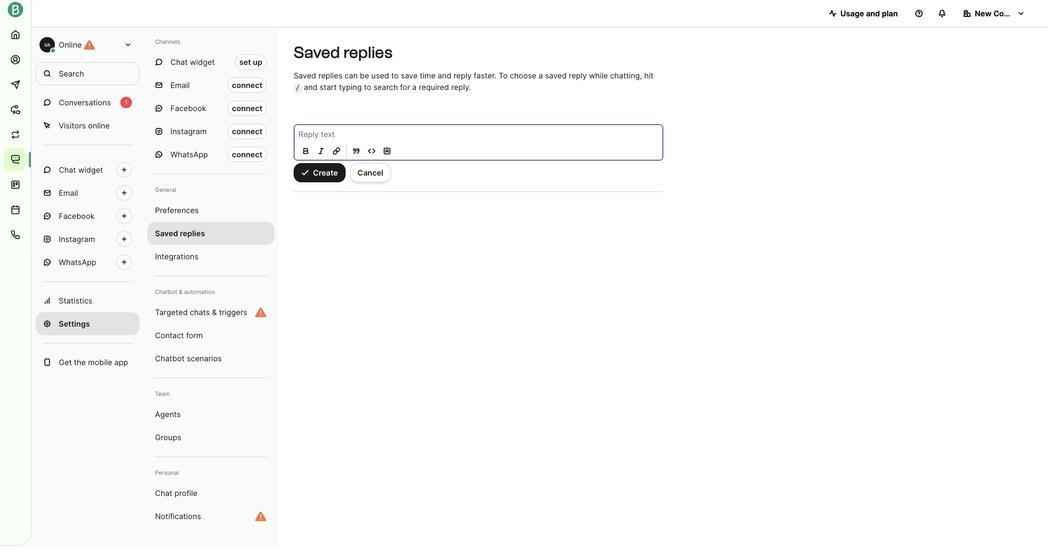 Task type: describe. For each thing, give the bounding box(es) containing it.
settings
[[59, 319, 90, 329]]

facebook link
[[36, 205, 140, 228]]

saved replies link
[[147, 222, 275, 245]]

2 reply from the left
[[569, 71, 587, 80]]

groups link
[[147, 426, 275, 450]]

mobile
[[88, 358, 112, 368]]

targeted
[[155, 308, 188, 318]]

1 reply from the left
[[454, 71, 472, 80]]

0 vertical spatial a
[[539, 71, 543, 80]]

replies inside saved replies can be used to save time and reply faster. to choose a saved reply while chatting, hit / and start typing to search for a required reply.
[[319, 71, 343, 80]]

saved inside saved replies can be used to save time and reply faster. to choose a saved reply while chatting, hit / and start typing to search for a required reply.
[[294, 71, 316, 80]]

online
[[88, 121, 110, 131]]

set
[[239, 57, 251, 67]]

plan
[[883, 9, 899, 18]]

statistics
[[59, 296, 92, 306]]

team
[[155, 391, 170, 398]]

save
[[401, 71, 418, 80]]

integrations
[[155, 252, 199, 262]]

get the mobile app
[[59, 358, 128, 368]]

0 vertical spatial instagram
[[171, 127, 207, 136]]

search link
[[36, 62, 140, 85]]

2 vertical spatial saved
[[155, 229, 178, 239]]

targeted chats & triggers link
[[147, 301, 275, 324]]

0 vertical spatial widget
[[190, 57, 215, 67]]

contact form
[[155, 331, 203, 341]]

Reply text text field
[[294, 124, 664, 161]]

connect for whatsapp
[[232, 150, 263, 159]]

gr
[[44, 42, 50, 47]]

be
[[360, 71, 370, 80]]

0 horizontal spatial &
[[179, 289, 183, 296]]

connect for instagram
[[232, 127, 263, 136]]

reply.
[[452, 82, 471, 92]]

visitors online link
[[36, 114, 140, 137]]

chatbot & automation
[[155, 289, 215, 296]]

and inside button
[[867, 9, 881, 18]]

preferences
[[155, 206, 199, 215]]

chats
[[190, 308, 210, 318]]

personal
[[155, 470, 179, 477]]

1 vertical spatial chat
[[59, 165, 76, 175]]

instagram link
[[36, 228, 140, 251]]

contact form link
[[147, 324, 275, 347]]

whatsapp link
[[36, 251, 140, 274]]

chatbot scenarios link
[[147, 347, 275, 371]]

groups
[[155, 433, 181, 443]]

notifications link
[[147, 505, 275, 529]]

search
[[374, 82, 398, 92]]

0 vertical spatial whatsapp
[[171, 150, 208, 159]]

for
[[400, 82, 410, 92]]

the
[[74, 358, 86, 368]]

2 vertical spatial replies
[[180, 229, 205, 239]]

1 vertical spatial and
[[438, 71, 452, 80]]

2 horizontal spatial replies
[[344, 43, 393, 62]]

new
[[976, 9, 992, 18]]

chat profile
[[155, 489, 198, 499]]

choose
[[510, 71, 537, 80]]

form
[[186, 331, 203, 341]]

general
[[155, 186, 176, 194]]

saved replies inside saved replies link
[[155, 229, 205, 239]]

chatting,
[[611, 71, 643, 80]]

cancel
[[358, 168, 384, 178]]

1 vertical spatial to
[[364, 82, 372, 92]]

app
[[114, 358, 128, 368]]

1 vertical spatial facebook
[[59, 212, 95, 221]]

usage and plan
[[841, 9, 899, 18]]

chatbot for chatbot scenarios
[[155, 354, 185, 364]]

can
[[345, 71, 358, 80]]

saved replies can be used to save time and reply faster. to choose a saved reply while chatting, hit / and start typing to search for a required reply.
[[294, 71, 654, 92]]

get the mobile app link
[[36, 351, 140, 374]]

hit
[[645, 71, 654, 80]]

email link
[[36, 182, 140, 205]]

1 horizontal spatial saved replies
[[294, 43, 393, 62]]

1
[[125, 99, 128, 106]]

channels
[[155, 38, 181, 45]]

chat profile link
[[147, 482, 275, 505]]

settings link
[[36, 313, 140, 336]]

0 vertical spatial chat widget
[[171, 57, 215, 67]]



Task type: vqa. For each thing, say whether or not it's contained in the screenshot.


Task type: locate. For each thing, give the bounding box(es) containing it.
chat inside "link"
[[155, 489, 172, 499]]

reply up reply.
[[454, 71, 472, 80]]

saved up the /
[[294, 71, 316, 80]]

saved
[[546, 71, 567, 80]]

integrations link
[[147, 245, 275, 268]]

1 horizontal spatial to
[[392, 71, 399, 80]]

1 vertical spatial widget
[[78, 165, 103, 175]]

0 horizontal spatial widget
[[78, 165, 103, 175]]

whatsapp
[[171, 150, 208, 159], [59, 258, 96, 267]]

conversations
[[59, 98, 111, 107]]

0 horizontal spatial replies
[[180, 229, 205, 239]]

preferences link
[[147, 199, 275, 222]]

profile
[[175, 489, 198, 499]]

reply
[[454, 71, 472, 80], [569, 71, 587, 80]]

new company button
[[956, 4, 1034, 23]]

1 horizontal spatial replies
[[319, 71, 343, 80]]

0 vertical spatial chatbot
[[155, 289, 177, 296]]

1 horizontal spatial chat widget
[[171, 57, 215, 67]]

0 horizontal spatial email
[[59, 188, 78, 198]]

contact
[[155, 331, 184, 341]]

0 vertical spatial to
[[392, 71, 399, 80]]

0 horizontal spatial facebook
[[59, 212, 95, 221]]

and up required
[[438, 71, 452, 80]]

widget
[[190, 57, 215, 67], [78, 165, 103, 175]]

chat down the personal
[[155, 489, 172, 499]]

and left plan
[[867, 9, 881, 18]]

1 vertical spatial chatbot
[[155, 354, 185, 364]]

1 horizontal spatial and
[[438, 71, 452, 80]]

1 horizontal spatial whatsapp
[[171, 150, 208, 159]]

facebook
[[171, 104, 206, 113], [59, 212, 95, 221]]

chat up email link
[[59, 165, 76, 175]]

widget up email link
[[78, 165, 103, 175]]

0 vertical spatial saved
[[294, 43, 340, 62]]

chat widget
[[171, 57, 215, 67], [59, 165, 103, 175]]

a right for
[[413, 82, 417, 92]]

up
[[253, 57, 263, 67]]

triggers
[[219, 308, 248, 318]]

visitors
[[59, 121, 86, 131]]

search
[[59, 69, 84, 79]]

to left save
[[392, 71, 399, 80]]

& left automation
[[179, 289, 183, 296]]

0 horizontal spatial and
[[304, 82, 318, 92]]

chatbot up targeted
[[155, 289, 177, 296]]

and right the /
[[304, 82, 318, 92]]

& right chats
[[212, 308, 217, 318]]

whatsapp down instagram link
[[59, 258, 96, 267]]

2 vertical spatial and
[[304, 82, 318, 92]]

company
[[994, 9, 1030, 18]]

reply left while on the top right of page
[[569, 71, 587, 80]]

new company
[[976, 9, 1030, 18]]

4 connect from the top
[[232, 150, 263, 159]]

2 horizontal spatial and
[[867, 9, 881, 18]]

to down be
[[364, 82, 372, 92]]

1 vertical spatial chat widget
[[59, 165, 103, 175]]

widget left set
[[190, 57, 215, 67]]

usage
[[841, 9, 865, 18]]

online
[[59, 40, 82, 50]]

saved replies
[[294, 43, 393, 62], [155, 229, 205, 239]]

faster.
[[474, 71, 497, 80]]

saved
[[294, 43, 340, 62], [294, 71, 316, 80], [155, 229, 178, 239]]

0 horizontal spatial instagram
[[59, 235, 95, 244]]

0 vertical spatial saved replies
[[294, 43, 393, 62]]

2 chatbot from the top
[[155, 354, 185, 364]]

time
[[420, 71, 436, 80]]

start
[[320, 82, 337, 92]]

&
[[179, 289, 183, 296], [212, 308, 217, 318]]

automation
[[184, 289, 215, 296]]

0 horizontal spatial whatsapp
[[59, 258, 96, 267]]

chat
[[171, 57, 188, 67], [59, 165, 76, 175], [155, 489, 172, 499]]

instagram
[[171, 127, 207, 136], [59, 235, 95, 244]]

1 horizontal spatial facebook
[[171, 104, 206, 113]]

chat widget up email link
[[59, 165, 103, 175]]

1 horizontal spatial instagram
[[171, 127, 207, 136]]

0 vertical spatial email
[[171, 80, 190, 90]]

targeted chats & triggers
[[155, 308, 248, 318]]

1 chatbot from the top
[[155, 289, 177, 296]]

email inside email link
[[59, 188, 78, 198]]

a left 'saved'
[[539, 71, 543, 80]]

used
[[372, 71, 389, 80]]

1 vertical spatial email
[[59, 188, 78, 198]]

0 vertical spatial &
[[179, 289, 183, 296]]

0 horizontal spatial chat widget
[[59, 165, 103, 175]]

1 connect from the top
[[232, 80, 263, 90]]

email down chat widget link
[[59, 188, 78, 198]]

1 vertical spatial instagram
[[59, 235, 95, 244]]

email
[[171, 80, 190, 90], [59, 188, 78, 198]]

cancel button
[[350, 163, 391, 183]]

email down channels on the left of page
[[171, 80, 190, 90]]

notifications
[[155, 512, 201, 522]]

get
[[59, 358, 72, 368]]

1 vertical spatial saved
[[294, 71, 316, 80]]

typing
[[339, 82, 362, 92]]

replies
[[344, 43, 393, 62], [319, 71, 343, 80], [180, 229, 205, 239]]

required
[[419, 82, 449, 92]]

1 horizontal spatial widget
[[190, 57, 215, 67]]

connect for email
[[232, 80, 263, 90]]

2 vertical spatial chat
[[155, 489, 172, 499]]

while
[[590, 71, 609, 80]]

1 vertical spatial a
[[413, 82, 417, 92]]

agents
[[155, 410, 181, 420]]

replies up be
[[344, 43, 393, 62]]

chatbot for chatbot & automation
[[155, 289, 177, 296]]

0 horizontal spatial saved replies
[[155, 229, 205, 239]]

to
[[499, 71, 508, 80]]

connect
[[232, 80, 263, 90], [232, 104, 263, 113], [232, 127, 263, 136], [232, 150, 263, 159]]

1 horizontal spatial reply
[[569, 71, 587, 80]]

connect for facebook
[[232, 104, 263, 113]]

replies up 'start' at the left top
[[319, 71, 343, 80]]

saved replies up can at the left of page
[[294, 43, 393, 62]]

0 vertical spatial facebook
[[171, 104, 206, 113]]

chat widget link
[[36, 159, 140, 182]]

statistics link
[[36, 290, 140, 313]]

chatbot
[[155, 289, 177, 296], [155, 354, 185, 364]]

3 connect from the top
[[232, 127, 263, 136]]

chatbot scenarios
[[155, 354, 222, 364]]

visitors online
[[59, 121, 110, 131]]

0 vertical spatial replies
[[344, 43, 393, 62]]

1 vertical spatial whatsapp
[[59, 258, 96, 267]]

chatbot down the contact
[[155, 354, 185, 364]]

0 vertical spatial chat
[[171, 57, 188, 67]]

a
[[539, 71, 543, 80], [413, 82, 417, 92]]

saved up 'start' at the left top
[[294, 43, 340, 62]]

1 horizontal spatial email
[[171, 80, 190, 90]]

set up
[[239, 57, 263, 67]]

replies down preferences
[[180, 229, 205, 239]]

/
[[296, 84, 300, 92]]

1 vertical spatial &
[[212, 308, 217, 318]]

to
[[392, 71, 399, 80], [364, 82, 372, 92]]

agents link
[[147, 403, 275, 426]]

chat down channels on the left of page
[[171, 57, 188, 67]]

1 horizontal spatial &
[[212, 308, 217, 318]]

usage and plan button
[[822, 4, 906, 23]]

whatsapp up general
[[171, 150, 208, 159]]

chat widget down channels on the left of page
[[171, 57, 215, 67]]

saved replies down preferences
[[155, 229, 205, 239]]

saved up integrations
[[155, 229, 178, 239]]

create
[[313, 168, 338, 178]]

0 horizontal spatial reply
[[454, 71, 472, 80]]

2 connect from the top
[[232, 104, 263, 113]]

1 vertical spatial replies
[[319, 71, 343, 80]]

scenarios
[[187, 354, 222, 364]]

create button
[[294, 163, 346, 183]]

0 horizontal spatial to
[[364, 82, 372, 92]]

0 horizontal spatial a
[[413, 82, 417, 92]]

0 vertical spatial and
[[867, 9, 881, 18]]

1 horizontal spatial a
[[539, 71, 543, 80]]

and
[[867, 9, 881, 18], [438, 71, 452, 80], [304, 82, 318, 92]]

1 vertical spatial saved replies
[[155, 229, 205, 239]]



